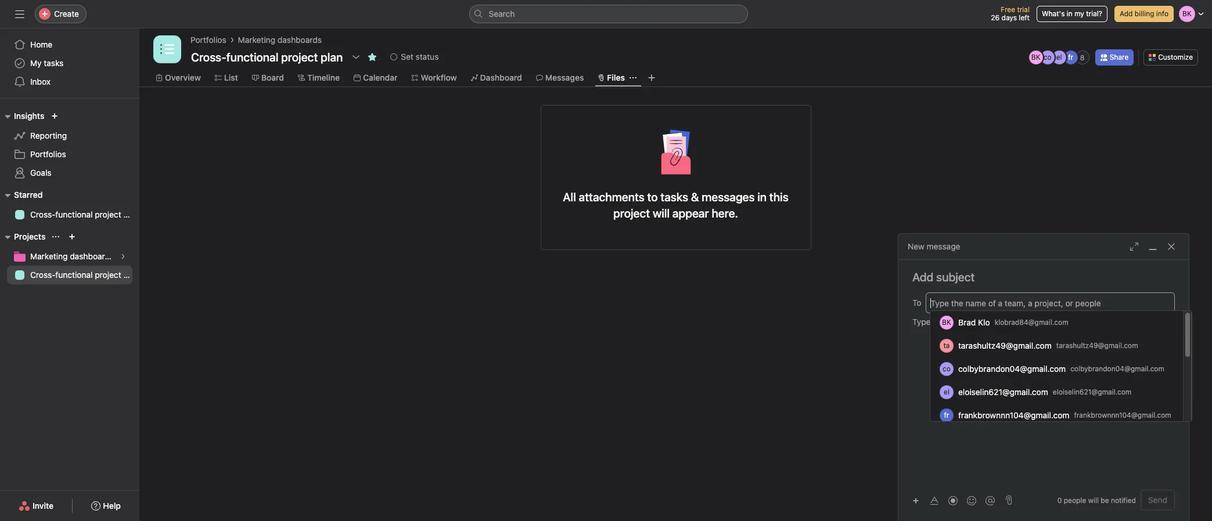 Task type: describe. For each thing, give the bounding box(es) containing it.
list image
[[160, 42, 174, 56]]

show options, current sort, top image
[[53, 234, 60, 241]]

0 vertical spatial portfolios
[[191, 35, 226, 45]]

formatting image
[[930, 497, 940, 506]]

expand popout to full screen image
[[1130, 242, 1140, 252]]

days
[[1002, 13, 1018, 22]]

send button
[[1141, 491, 1176, 511]]

timeline
[[307, 73, 340, 83]]

tasks inside global element
[[44, 58, 64, 68]]

projects
[[14, 232, 46, 242]]

insights
[[14, 111, 44, 121]]

project inside projects element
[[95, 270, 121, 280]]

marketing inside projects element
[[30, 252, 68, 262]]

0 vertical spatial portfolios link
[[191, 34, 226, 46]]

remove from starred image
[[368, 52, 377, 62]]

my
[[30, 58, 42, 68]]

set
[[401, 52, 414, 62]]

be
[[1102, 497, 1110, 505]]

what's
[[1043, 9, 1066, 18]]

notified
[[1112, 497, 1137, 505]]

home
[[30, 40, 52, 49]]

plan for cross-functional project plan link inside starred element
[[123, 210, 139, 220]]

8
[[1081, 53, 1085, 62]]

goals
[[30, 168, 51, 178]]

marketing dashboards inside projects element
[[30, 252, 114, 262]]

trial
[[1018, 5, 1030, 14]]

appear here.
[[673, 207, 739, 220]]

this
[[770, 191, 789, 204]]

calendar
[[363, 73, 398, 83]]

what's in my trial? button
[[1037, 6, 1108, 22]]

hide sidebar image
[[15, 9, 24, 19]]

overview link
[[156, 71, 201, 84]]

cross- for cross-functional project plan link inside the projects element
[[30, 270, 55, 280]]

my tasks link
[[7, 54, 133, 73]]

customize
[[1159, 53, 1194, 62]]

board
[[261, 73, 284, 83]]

goals link
[[7, 164, 133, 182]]

emoji image
[[968, 497, 977, 506]]

board link
[[252, 71, 284, 84]]

customize button
[[1145, 49, 1199, 66]]

0 vertical spatial marketing
[[238, 35, 276, 45]]

will inside all attachments to tasks & messages in this project will appear here.
[[653, 207, 670, 220]]

dialog containing new message
[[899, 234, 1190, 522]]

create
[[54, 9, 79, 19]]

insights element
[[0, 106, 139, 185]]

messages
[[546, 73, 584, 83]]

cross- for cross-functional project plan link inside starred element
[[30, 210, 55, 220]]

help button
[[84, 496, 128, 517]]

add tab image
[[647, 73, 657, 83]]

files link
[[598, 71, 625, 84]]

dashboard
[[480, 73, 522, 83]]

my
[[1075, 9, 1085, 18]]

functional for cross-functional project plan link inside the projects element
[[55, 270, 93, 280]]

trial?
[[1087, 9, 1103, 18]]

projects element
[[0, 227, 139, 287]]

cross-functional project plan link inside starred element
[[7, 206, 139, 224]]

fr
[[1069, 53, 1074, 62]]

info
[[1157, 9, 1169, 18]]

search list box
[[469, 5, 748, 23]]

new image
[[51, 113, 58, 120]]

share button
[[1096, 49, 1135, 66]]

project inside starred element
[[95, 210, 121, 220]]

help
[[103, 502, 121, 511]]

attachments
[[579, 191, 645, 204]]

inbox link
[[7, 73, 133, 91]]

my tasks
[[30, 58, 64, 68]]

to
[[913, 298, 922, 308]]

portfolios inside insights element
[[30, 149, 66, 159]]

at mention image
[[986, 497, 996, 506]]

reporting link
[[7, 127, 133, 145]]

1 horizontal spatial dashboards
[[278, 35, 322, 45]]

bk
[[1032, 53, 1041, 62]]

new project or portfolio image
[[69, 234, 76, 241]]

files
[[608, 73, 625, 83]]

workflow
[[421, 73, 457, 83]]

people
[[1065, 497, 1087, 505]]

insert an object image
[[913, 498, 920, 505]]

show options image
[[352, 52, 361, 62]]

in inside button
[[1068, 9, 1073, 18]]

cross-functional project plan link inside projects element
[[7, 266, 139, 285]]

dashboards inside projects element
[[70, 252, 114, 262]]



Task type: locate. For each thing, give the bounding box(es) containing it.
0 vertical spatial cross-functional project plan link
[[7, 206, 139, 224]]

marketing dashboards link up board
[[238, 34, 322, 46]]

marketing dashboards link
[[238, 34, 322, 46], [7, 248, 133, 266]]

add billing info
[[1121, 9, 1169, 18]]

toolbar inside 'dialog'
[[908, 493, 1001, 509]]

close image
[[1168, 242, 1177, 252]]

cross-functional project plan inside projects element
[[30, 270, 139, 280]]

2 cross- from the top
[[30, 270, 55, 280]]

plan down see details, marketing dashboards image
[[123, 270, 139, 280]]

project down attachments
[[614, 207, 650, 220]]

1 vertical spatial will
[[1089, 497, 1100, 505]]

global element
[[0, 28, 139, 98]]

set status button
[[386, 49, 444, 65]]

1 horizontal spatial marketing dashboards
[[238, 35, 322, 45]]

1 horizontal spatial marketing
[[238, 35, 276, 45]]

minimize image
[[1149, 242, 1158, 252]]

messages link
[[536, 71, 584, 84]]

tasks inside all attachments to tasks & messages in this project will appear here.
[[661, 191, 689, 204]]

free
[[1001, 5, 1016, 14]]

functional up new project or portfolio image
[[55, 210, 93, 220]]

cross-functional project plan inside starred element
[[30, 210, 139, 220]]

search
[[489, 9, 515, 19]]

send
[[1149, 496, 1168, 506]]

cross- down starred in the top of the page
[[30, 210, 55, 220]]

functional inside starred element
[[55, 210, 93, 220]]

el
[[1057, 53, 1063, 62]]

marketing up board link
[[238, 35, 276, 45]]

26
[[992, 13, 1000, 22]]

project
[[614, 207, 650, 220], [95, 210, 121, 220], [95, 270, 121, 280]]

1 vertical spatial marketing dashboards link
[[7, 248, 133, 266]]

1 horizontal spatial will
[[1089, 497, 1100, 505]]

cross-functional project plan link down new project or portfolio image
[[7, 266, 139, 285]]

marketing
[[238, 35, 276, 45], [30, 252, 68, 262]]

cross- down show options, current sort, top icon
[[30, 270, 55, 280]]

calendar link
[[354, 71, 398, 84]]

marketing dashboards down new project or portfolio image
[[30, 252, 114, 262]]

1 vertical spatial functional
[[55, 270, 93, 280]]

1 vertical spatial marketing
[[30, 252, 68, 262]]

0 horizontal spatial marketing dashboards link
[[7, 248, 133, 266]]

plan inside projects element
[[123, 270, 139, 280]]

portfolios
[[191, 35, 226, 45], [30, 149, 66, 159]]

search button
[[469, 5, 748, 23]]

inbox
[[30, 77, 51, 87]]

&
[[691, 191, 699, 204]]

2 cross-functional project plan from the top
[[30, 270, 139, 280]]

marketing dashboards link inside projects element
[[7, 248, 133, 266]]

add billing info button
[[1115, 6, 1175, 22]]

1 vertical spatial in
[[758, 191, 767, 204]]

will inside 'dialog'
[[1089, 497, 1100, 505]]

set status
[[401, 52, 439, 62]]

add
[[1121, 9, 1134, 18]]

0
[[1058, 497, 1063, 505]]

marketing dashboards link down new project or portfolio image
[[7, 248, 133, 266]]

starred button
[[0, 188, 43, 202]]

1 vertical spatial marketing dashboards
[[30, 252, 114, 262]]

project up see details, marketing dashboards image
[[95, 210, 121, 220]]

project inside all attachments to tasks & messages in this project will appear here.
[[614, 207, 650, 220]]

0 horizontal spatial marketing dashboards
[[30, 252, 114, 262]]

home link
[[7, 35, 133, 54]]

to
[[648, 191, 658, 204]]

0 vertical spatial cross-functional project plan
[[30, 210, 139, 220]]

0 vertical spatial plan
[[123, 210, 139, 220]]

in left the my
[[1068, 9, 1073, 18]]

all
[[563, 191, 576, 204]]

see details, marketing dashboards image
[[120, 253, 127, 260]]

cross-functional project plan link up new project or portfolio image
[[7, 206, 139, 224]]

what's in my trial?
[[1043, 9, 1103, 18]]

0 vertical spatial dashboards
[[278, 35, 322, 45]]

plan
[[123, 210, 139, 220], [123, 270, 139, 280]]

1 cross-functional project plan link from the top
[[7, 206, 139, 224]]

messages
[[702, 191, 755, 204]]

portfolios up list "link"
[[191, 35, 226, 45]]

0 horizontal spatial tasks
[[44, 58, 64, 68]]

dialog
[[899, 234, 1190, 522]]

functional for cross-functional project plan link inside starred element
[[55, 210, 93, 220]]

Type the name of a team, a project, or people text field
[[931, 296, 1110, 310]]

workflow link
[[412, 71, 457, 84]]

functional
[[55, 210, 93, 220], [55, 270, 93, 280]]

portfolios link down reporting
[[7, 145, 133, 164]]

1 vertical spatial tasks
[[661, 191, 689, 204]]

portfolios link up list "link"
[[191, 34, 226, 46]]

tasks left &
[[661, 191, 689, 204]]

new message
[[908, 242, 961, 252]]

0 horizontal spatial marketing
[[30, 252, 68, 262]]

cross-functional project plan
[[30, 210, 139, 220], [30, 270, 139, 280]]

left
[[1020, 13, 1030, 22]]

dashboards
[[278, 35, 322, 45], [70, 252, 114, 262]]

record a video image
[[949, 497, 958, 506]]

2 cross-functional project plan link from the top
[[7, 266, 139, 285]]

1 horizontal spatial portfolios
[[191, 35, 226, 45]]

will left be
[[1089, 497, 1100, 505]]

dashboards down new project or portfolio image
[[70, 252, 114, 262]]

2 plan from the top
[[123, 270, 139, 280]]

tasks
[[44, 58, 64, 68], [661, 191, 689, 204]]

1 horizontal spatial marketing dashboards link
[[238, 34, 322, 46]]

overview
[[165, 73, 201, 83]]

cross-functional project plan down new project or portfolio image
[[30, 270, 139, 280]]

invite button
[[11, 496, 61, 517]]

0 vertical spatial tasks
[[44, 58, 64, 68]]

2 functional from the top
[[55, 270, 93, 280]]

cross-functional project plan link
[[7, 206, 139, 224], [7, 266, 139, 285]]

1 vertical spatial cross-functional project plan
[[30, 270, 139, 280]]

in
[[1068, 9, 1073, 18], [758, 191, 767, 204]]

insights button
[[0, 109, 44, 123]]

portfolios down reporting
[[30, 149, 66, 159]]

list link
[[215, 71, 238, 84]]

billing
[[1136, 9, 1155, 18]]

0 horizontal spatial in
[[758, 191, 767, 204]]

invite
[[33, 502, 54, 511]]

functional down new project or portfolio image
[[55, 270, 93, 280]]

timeline link
[[298, 71, 340, 84]]

0 vertical spatial marketing dashboards
[[238, 35, 322, 45]]

1 horizontal spatial tasks
[[661, 191, 689, 204]]

0 vertical spatial cross-
[[30, 210, 55, 220]]

starred
[[14, 190, 43, 200]]

1 vertical spatial dashboards
[[70, 252, 114, 262]]

cross- inside starred element
[[30, 210, 55, 220]]

reporting
[[30, 131, 67, 141]]

will
[[653, 207, 670, 220], [1089, 497, 1100, 505]]

1 vertical spatial portfolios
[[30, 149, 66, 159]]

all attachments to tasks & messages in this project will appear here.
[[563, 191, 789, 220]]

marketing down show options, current sort, top icon
[[30, 252, 68, 262]]

cross-
[[30, 210, 55, 220], [30, 270, 55, 280]]

1 horizontal spatial in
[[1068, 9, 1073, 18]]

0 vertical spatial marketing dashboards link
[[238, 34, 322, 46]]

create button
[[35, 5, 87, 23]]

1 vertical spatial cross-
[[30, 270, 55, 280]]

1 cross-functional project plan from the top
[[30, 210, 139, 220]]

0 vertical spatial in
[[1068, 9, 1073, 18]]

0 horizontal spatial portfolios link
[[7, 145, 133, 164]]

None text field
[[188, 46, 346, 67]]

cross- inside projects element
[[30, 270, 55, 280]]

cross-functional project plan for cross-functional project plan link inside starred element
[[30, 210, 139, 220]]

1 vertical spatial portfolios link
[[7, 145, 133, 164]]

tasks right my
[[44, 58, 64, 68]]

cross-functional project plan for cross-functional project plan link inside the projects element
[[30, 270, 139, 280]]

status
[[416, 52, 439, 62]]

1 cross- from the top
[[30, 210, 55, 220]]

starred element
[[0, 185, 139, 227]]

0 horizontal spatial portfolios
[[30, 149, 66, 159]]

functional inside projects element
[[55, 270, 93, 280]]

1 functional from the top
[[55, 210, 93, 220]]

in left this
[[758, 191, 767, 204]]

0 people will be notified
[[1058, 497, 1137, 505]]

0 horizontal spatial will
[[653, 207, 670, 220]]

tab actions image
[[630, 74, 637, 81]]

project down see details, marketing dashboards image
[[95, 270, 121, 280]]

1 vertical spatial plan
[[123, 270, 139, 280]]

dashboard link
[[471, 71, 522, 84]]

share
[[1110, 53, 1129, 62]]

co
[[1044, 53, 1052, 62]]

0 horizontal spatial dashboards
[[70, 252, 114, 262]]

toolbar
[[908, 493, 1001, 509]]

projects button
[[0, 230, 46, 244]]

free trial 26 days left
[[992, 5, 1030, 22]]

1 vertical spatial cross-functional project plan link
[[7, 266, 139, 285]]

plan for cross-functional project plan link inside the projects element
[[123, 270, 139, 280]]

plan inside starred element
[[123, 210, 139, 220]]

Add subject text field
[[899, 270, 1190, 286]]

in inside all attachments to tasks & messages in this project will appear here.
[[758, 191, 767, 204]]

marketing dashboards up board
[[238, 35, 322, 45]]

0 vertical spatial will
[[653, 207, 670, 220]]

1 horizontal spatial portfolios link
[[191, 34, 226, 46]]

list
[[224, 73, 238, 83]]

marketing dashboards
[[238, 35, 322, 45], [30, 252, 114, 262]]

cross-functional project plan up new project or portfolio image
[[30, 210, 139, 220]]

portfolios link
[[191, 34, 226, 46], [7, 145, 133, 164]]

dashboards up timeline link
[[278, 35, 322, 45]]

plan up see details, marketing dashboards image
[[123, 210, 139, 220]]

will down to
[[653, 207, 670, 220]]

1 plan from the top
[[123, 210, 139, 220]]

0 vertical spatial functional
[[55, 210, 93, 220]]



Task type: vqa. For each thing, say whether or not it's contained in the screenshot.
workspace associated with My workspace goals
no



